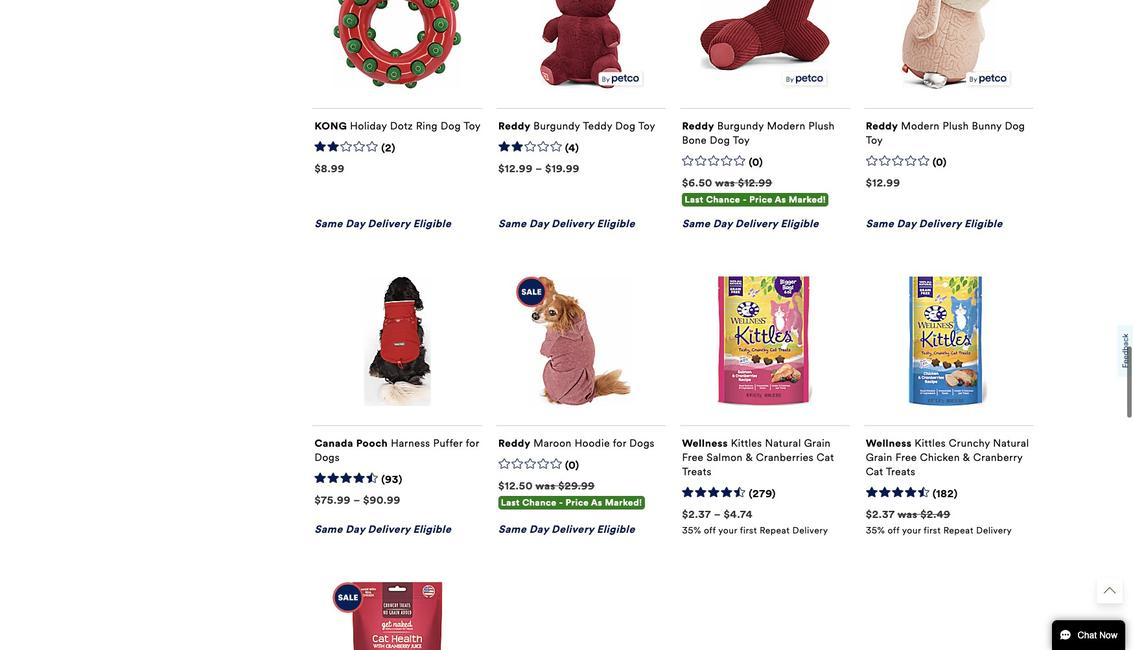 Task type: vqa. For each thing, say whether or not it's contained in the screenshot.


Task type: describe. For each thing, give the bounding box(es) containing it.
(2)
[[381, 142, 396, 154]]

teddy
[[583, 120, 613, 132]]

toy inside modern plush bunny dog toy
[[866, 134, 883, 146]]

- for $29.99
[[559, 498, 563, 509]]

cat inside kittles crunchy natural grain free chicken & cranberry cat treats
[[866, 466, 883, 479]]

cranberries
[[756, 452, 814, 464]]

bunny
[[972, 120, 1002, 132]]

delivery inside the $2.37 was $2.49 35% off your first repeat delivery
[[976, 526, 1012, 537]]

as for $12.99
[[775, 194, 786, 205]]

dog right the teddy
[[615, 120, 636, 132]]

2 for from the left
[[613, 438, 627, 450]]

as for $29.99
[[591, 498, 603, 509]]

kong
[[315, 120, 347, 132]]

crunchy
[[949, 438, 990, 450]]

salmon
[[707, 452, 743, 464]]

$2.49
[[921, 509, 951, 521]]

modern inside modern plush bunny dog toy
[[901, 120, 940, 132]]

modern plush bunny dog toy
[[866, 120, 1025, 146]]

$2.37 for was
[[866, 509, 895, 521]]

cat inside kittles natural grain free salmon & cranberries cat treats
[[817, 452, 834, 464]]

ring
[[416, 120, 438, 132]]

kittles for chicken
[[915, 438, 946, 450]]

(279)
[[749, 488, 776, 501]]

same for harness puffer for dogs
[[315, 524, 343, 536]]

- for $12.99
[[743, 194, 747, 205]]

$2.37 was $2.49 35% off your first repeat delivery
[[866, 509, 1012, 537]]

(0) for burgundy
[[749, 156, 763, 169]]

free inside kittles natural grain free salmon & cranberries cat treats
[[682, 452, 704, 464]]

& inside kittles natural grain free salmon & cranberries cat treats
[[746, 452, 753, 464]]

price for $12.99
[[750, 194, 773, 205]]

2 reviews element
[[381, 142, 396, 155]]

(0) for modern
[[933, 156, 947, 169]]

reddy burgundy teddy dog toy
[[498, 120, 656, 132]]

your for was
[[902, 526, 921, 537]]

last for $6.50
[[685, 194, 704, 205]]

modern inside the 'burgundy modern plush bone dog toy'
[[767, 120, 806, 132]]

from $12.99 up to $19.99 element
[[498, 163, 580, 175]]

eligible for burgundy teddy dog toy
[[597, 218, 635, 230]]

$4.74
[[724, 509, 753, 521]]

canada pooch
[[315, 438, 388, 450]]

maroon
[[534, 438, 572, 450]]

from $75.99 up to $90.99 element
[[315, 495, 401, 507]]

– inside $2.37 – $4.74 35% off your first repeat delivery
[[714, 509, 721, 521]]

plush inside modern plush bunny dog toy
[[943, 120, 969, 132]]

bone
[[682, 134, 707, 146]]

hoodie
[[575, 438, 610, 450]]

0 horizontal spatial 0 reviews element
[[565, 460, 579, 473]]

dotz
[[390, 120, 413, 132]]

natural inside kittles natural grain free salmon & cranberries cat treats
[[765, 438, 801, 450]]

day for harness puffer for dogs
[[346, 524, 365, 536]]

treats inside kittles natural grain free salmon & cranberries cat treats
[[682, 466, 712, 479]]

toy inside the 'burgundy modern plush bone dog toy'
[[733, 134, 750, 146]]

chicken
[[920, 452, 960, 464]]

$12.50
[[498, 480, 533, 493]]

burgundy inside the 'burgundy modern plush bone dog toy'
[[717, 120, 764, 132]]

from $2.37 up to $4.74 element
[[682, 509, 753, 521]]

puffer
[[433, 438, 463, 450]]

same for modern plush bunny dog toy
[[866, 218, 894, 230]]

0 reviews element for burgundy
[[749, 156, 763, 170]]

182 reviews element
[[933, 488, 958, 502]]

35% for was
[[866, 526, 885, 537]]

$12.99 for $12.99
[[866, 177, 900, 189]]

$6.50 was $12.99 last chance - price as marked!
[[682, 177, 826, 205]]

reddy maroon hoodie for dogs
[[498, 438, 655, 450]]

$19.99
[[545, 163, 580, 175]]

treats inside kittles crunchy natural grain free chicken & cranberry cat treats
[[886, 466, 916, 479]]

chance for $12.50
[[522, 498, 557, 509]]

(4)
[[565, 142, 579, 154]]

dog inside the 'burgundy modern plush bone dog toy'
[[710, 134, 730, 146]]

was for $6.50
[[715, 177, 735, 189]]

$2.37 – $4.74 35% off your first repeat delivery
[[682, 509, 828, 537]]

kittles crunchy natural grain free chicken & cranberry cat treats
[[866, 438, 1029, 479]]



Task type: locate. For each thing, give the bounding box(es) containing it.
1 horizontal spatial off
[[888, 526, 900, 537]]

your
[[718, 526, 738, 537], [902, 526, 921, 537]]

marked! inside $12.50 was $29.99 last chance - price as marked!
[[605, 498, 642, 509]]

repeat inside $2.37 – $4.74 35% off your first repeat delivery
[[760, 526, 790, 537]]

2 modern from the left
[[901, 120, 940, 132]]

0 horizontal spatial $2.37
[[682, 509, 711, 521]]

as inside $12.50 was $29.99 last chance - price as marked!
[[591, 498, 603, 509]]

same day delivery eligible for burgundy teddy dog toy
[[498, 218, 635, 230]]

1 horizontal spatial –
[[536, 163, 543, 175]]

1 horizontal spatial price
[[750, 194, 773, 205]]

grain left 'chicken'
[[866, 452, 893, 464]]

$90.99
[[363, 495, 401, 507]]

first down $2.49
[[924, 526, 941, 537]]

1 vertical spatial was
[[536, 480, 556, 493]]

$2.37 inside $2.37 – $4.74 35% off your first repeat delivery
[[682, 509, 711, 521]]

off for was
[[888, 526, 900, 537]]

0 vertical spatial grain
[[804, 438, 831, 450]]

0 horizontal spatial modern
[[767, 120, 806, 132]]

grain up cranberries on the bottom right
[[804, 438, 831, 450]]

first inside the $2.37 was $2.49 35% off your first repeat delivery
[[924, 526, 941, 537]]

1 free from the left
[[682, 452, 704, 464]]

was inside $12.50 was $29.99 last chance - price as marked!
[[536, 480, 556, 493]]

& inside kittles crunchy natural grain free chicken & cranberry cat treats
[[963, 452, 971, 464]]

1 vertical spatial grain
[[866, 452, 893, 464]]

last down $12.50
[[501, 498, 520, 509]]

kong holiday dotz ring dog toy
[[315, 120, 481, 132]]

was inside $6.50 was $12.99 last chance - price as marked!
[[715, 177, 735, 189]]

1 horizontal spatial first
[[924, 526, 941, 537]]

- inside $6.50 was $12.99 last chance - price as marked!
[[743, 194, 747, 205]]

1 vertical spatial -
[[559, 498, 563, 509]]

279 reviews element
[[749, 488, 776, 502]]

delivery inside $2.37 – $4.74 35% off your first repeat delivery
[[793, 526, 828, 537]]

chance inside $12.50 was $29.99 last chance - price as marked!
[[522, 498, 557, 509]]

0 horizontal spatial natural
[[765, 438, 801, 450]]

$75.99
[[315, 495, 351, 507]]

styled arrow button link
[[1097, 578, 1123, 604]]

price
[[750, 194, 773, 205], [566, 498, 589, 509]]

1 horizontal spatial marked!
[[789, 194, 826, 205]]

1 vertical spatial dogs
[[315, 452, 340, 464]]

wellness for free
[[682, 438, 728, 450]]

was right $12.50
[[536, 480, 556, 493]]

1 vertical spatial last
[[501, 498, 520, 509]]

same for burgundy teddy dog toy
[[498, 218, 527, 230]]

0 horizontal spatial 35%
[[682, 526, 701, 537]]

0 vertical spatial chance
[[706, 194, 741, 205]]

1 horizontal spatial dogs
[[630, 438, 655, 450]]

last inside $6.50 was $12.99 last chance - price as marked!
[[685, 194, 704, 205]]

0 vertical spatial -
[[743, 194, 747, 205]]

93 reviews element
[[381, 474, 403, 488]]

same day delivery eligible for modern plush bunny dog toy
[[866, 218, 1003, 230]]

1 wellness from the left
[[682, 438, 728, 450]]

0 horizontal spatial chance
[[522, 498, 557, 509]]

1 & from the left
[[746, 452, 753, 464]]

as inside $6.50 was $12.99 last chance - price as marked!
[[775, 194, 786, 205]]

1 modern from the left
[[767, 120, 806, 132]]

kittles for &
[[731, 438, 762, 450]]

2 wellness from the left
[[866, 438, 912, 450]]

holiday
[[350, 120, 387, 132]]

repeat inside the $2.37 was $2.49 35% off your first repeat delivery
[[944, 526, 974, 537]]

2 first from the left
[[924, 526, 941, 537]]

1 plush from the left
[[809, 120, 835, 132]]

0 horizontal spatial plush
[[809, 120, 835, 132]]

day for modern plush bunny dog toy
[[897, 218, 916, 230]]

0 horizontal spatial first
[[740, 526, 757, 537]]

free left salmon
[[682, 452, 704, 464]]

kittles
[[731, 438, 762, 450], [915, 438, 946, 450]]

grain inside kittles natural grain free salmon & cranberries cat treats
[[804, 438, 831, 450]]

(0) up $29.99
[[565, 460, 579, 472]]

marked! for $29.99
[[605, 498, 642, 509]]

0 horizontal spatial marked!
[[605, 498, 642, 509]]

$8.99
[[315, 163, 345, 175]]

1 vertical spatial –
[[353, 495, 360, 507]]

off for –
[[704, 526, 716, 537]]

last down $6.50
[[685, 194, 704, 205]]

modern
[[767, 120, 806, 132], [901, 120, 940, 132]]

repeat for $4.74
[[760, 526, 790, 537]]

natural
[[765, 438, 801, 450], [993, 438, 1029, 450]]

$2.37 for –
[[682, 509, 711, 521]]

0 horizontal spatial burgundy
[[534, 120, 580, 132]]

2 free from the left
[[896, 452, 917, 464]]

1 vertical spatial cat
[[866, 466, 883, 479]]

grain inside kittles crunchy natural grain free chicken & cranberry cat treats
[[866, 452, 893, 464]]

2 your from the left
[[902, 526, 921, 537]]

dogs inside harness puffer for dogs
[[315, 452, 340, 464]]

1 35% from the left
[[682, 526, 701, 537]]

2 $2.37 from the left
[[866, 509, 895, 521]]

1 horizontal spatial kittles
[[915, 438, 946, 450]]

$2.37 left $2.49
[[866, 509, 895, 521]]

natural up cranberry
[[993, 438, 1029, 450]]

(0) up $6.50 was $12.99 last chance - price as marked!
[[749, 156, 763, 169]]

0 horizontal spatial -
[[559, 498, 563, 509]]

free inside kittles crunchy natural grain free chicken & cranberry cat treats
[[896, 452, 917, 464]]

1 vertical spatial chance
[[522, 498, 557, 509]]

0 horizontal spatial as
[[591, 498, 603, 509]]

(0) down modern plush bunny dog toy
[[933, 156, 947, 169]]

$6.50
[[682, 177, 713, 189]]

same
[[315, 218, 343, 230], [498, 218, 527, 230], [682, 218, 710, 230], [866, 218, 894, 230], [315, 524, 343, 536], [498, 524, 527, 536]]

0 horizontal spatial wellness
[[682, 438, 728, 450]]

1 horizontal spatial your
[[902, 526, 921, 537]]

was right $6.50
[[715, 177, 735, 189]]

2 35% from the left
[[866, 526, 885, 537]]

1 vertical spatial marked!
[[605, 498, 642, 509]]

dog right the ring on the top of the page
[[441, 120, 461, 132]]

reddy
[[498, 120, 531, 132], [682, 120, 714, 132], [866, 120, 898, 132], [498, 438, 531, 450]]

wellness
[[682, 438, 728, 450], [866, 438, 912, 450]]

2 natural from the left
[[993, 438, 1029, 450]]

2 horizontal spatial was
[[898, 509, 918, 521]]

1 horizontal spatial 35%
[[866, 526, 885, 537]]

2 plush from the left
[[943, 120, 969, 132]]

plush
[[809, 120, 835, 132], [943, 120, 969, 132]]

same for holiday dotz ring dog toy
[[315, 218, 343, 230]]

was inside the $2.37 was $2.49 35% off your first repeat delivery
[[898, 509, 918, 521]]

2 vertical spatial was
[[898, 509, 918, 521]]

0 horizontal spatial off
[[704, 526, 716, 537]]

1 horizontal spatial was
[[715, 177, 735, 189]]

toy
[[464, 120, 481, 132], [638, 120, 656, 132], [733, 134, 750, 146], [866, 134, 883, 146]]

1 off from the left
[[704, 526, 716, 537]]

harness puffer for dogs
[[315, 438, 479, 464]]

2 off from the left
[[888, 526, 900, 537]]

$12.50 was $29.99 last chance - price as marked!
[[498, 480, 642, 509]]

1 horizontal spatial $2.37
[[866, 509, 895, 521]]

2 horizontal spatial 0 reviews element
[[933, 156, 947, 170]]

first
[[740, 526, 757, 537], [924, 526, 941, 537]]

0 horizontal spatial &
[[746, 452, 753, 464]]

1 vertical spatial price
[[566, 498, 589, 509]]

1 horizontal spatial burgundy
[[717, 120, 764, 132]]

same day delivery eligible for harness puffer for dogs
[[315, 524, 451, 536]]

kittles natural grain free salmon & cranberries cat treats
[[682, 438, 834, 479]]

your down '$4.74'
[[718, 526, 738, 537]]

repeat
[[760, 526, 790, 537], [944, 526, 974, 537]]

$12.99 for $12.99 – $19.99
[[498, 163, 533, 175]]

0 vertical spatial as
[[775, 194, 786, 205]]

0 horizontal spatial price
[[566, 498, 589, 509]]

for right hoodie
[[613, 438, 627, 450]]

– left $19.99
[[536, 163, 543, 175]]

0 reviews element down modern plush bunny dog toy
[[933, 156, 947, 170]]

first for $4.74
[[740, 526, 757, 537]]

0 horizontal spatial dogs
[[315, 452, 340, 464]]

2 kittles from the left
[[915, 438, 946, 450]]

1 horizontal spatial $12.99
[[738, 177, 772, 189]]

-
[[743, 194, 747, 205], [559, 498, 563, 509]]

price inside $12.50 was $29.99 last chance - price as marked!
[[566, 498, 589, 509]]

for right puffer
[[466, 438, 479, 450]]

–
[[536, 163, 543, 175], [353, 495, 360, 507], [714, 509, 721, 521]]

eligible for holiday dotz ring dog toy
[[413, 218, 451, 230]]

your down $2.49
[[902, 526, 921, 537]]

natural up cranberries on the bottom right
[[765, 438, 801, 450]]

4 reviews element
[[565, 142, 579, 155]]

2 horizontal spatial $12.99
[[866, 177, 900, 189]]

canada
[[315, 438, 353, 450]]

last inside $12.50 was $29.99 last chance - price as marked!
[[501, 498, 520, 509]]

last for $12.50
[[501, 498, 520, 509]]

– right $75.99
[[353, 495, 360, 507]]

1 horizontal spatial plush
[[943, 120, 969, 132]]

harness
[[391, 438, 430, 450]]

(182)
[[933, 488, 958, 501]]

cranberry
[[973, 452, 1023, 464]]

1 horizontal spatial -
[[743, 194, 747, 205]]

chance inside $6.50 was $12.99 last chance - price as marked!
[[706, 194, 741, 205]]

treats
[[682, 466, 712, 479], [886, 466, 916, 479]]

first inside $2.37 – $4.74 35% off your first repeat delivery
[[740, 526, 757, 537]]

1 repeat from the left
[[760, 526, 790, 537]]

1 horizontal spatial &
[[963, 452, 971, 464]]

2 vertical spatial –
[[714, 509, 721, 521]]

kittles up 'chicken'
[[915, 438, 946, 450]]

- inside $12.50 was $29.99 last chance - price as marked!
[[559, 498, 563, 509]]

& right salmon
[[746, 452, 753, 464]]

kittles inside kittles natural grain free salmon & cranberries cat treats
[[731, 438, 762, 450]]

as
[[775, 194, 786, 205], [591, 498, 603, 509]]

1 natural from the left
[[765, 438, 801, 450]]

dogs down canada
[[315, 452, 340, 464]]

1 first from the left
[[740, 526, 757, 537]]

0 vertical spatial was
[[715, 177, 735, 189]]

burgundy
[[534, 120, 580, 132], [717, 120, 764, 132]]

cat
[[817, 452, 834, 464], [866, 466, 883, 479]]

$2.37
[[682, 509, 711, 521], [866, 509, 895, 521]]

marked! for $12.99
[[789, 194, 826, 205]]

0 horizontal spatial free
[[682, 452, 704, 464]]

dog right bunny
[[1005, 120, 1025, 132]]

marked!
[[789, 194, 826, 205], [605, 498, 642, 509]]

your inside the $2.37 was $2.49 35% off your first repeat delivery
[[902, 526, 921, 537]]

0 horizontal spatial treats
[[682, 466, 712, 479]]

0 vertical spatial –
[[536, 163, 543, 175]]

0 vertical spatial cat
[[817, 452, 834, 464]]

chance down $6.50
[[706, 194, 741, 205]]

$12.99 inside $6.50 was $12.99 last chance - price as marked!
[[738, 177, 772, 189]]

chance for $6.50
[[706, 194, 741, 205]]

1 horizontal spatial treats
[[886, 466, 916, 479]]

for inside harness puffer for dogs
[[466, 438, 479, 450]]

eligible for harness puffer for dogs
[[413, 524, 451, 536]]

1 horizontal spatial grain
[[866, 452, 893, 464]]

price inside $6.50 was $12.99 last chance - price as marked!
[[750, 194, 773, 205]]

$2.37 left '$4.74'
[[682, 509, 711, 521]]

0 vertical spatial last
[[685, 194, 704, 205]]

repeat for $2.49
[[944, 526, 974, 537]]

35% inside the $2.37 was $2.49 35% off your first repeat delivery
[[866, 526, 885, 537]]

1 horizontal spatial modern
[[901, 120, 940, 132]]

– left '$4.74'
[[714, 509, 721, 521]]

1 horizontal spatial as
[[775, 194, 786, 205]]

dog right bone
[[710, 134, 730, 146]]

eligible
[[413, 218, 451, 230], [597, 218, 635, 230], [781, 218, 819, 230], [965, 218, 1003, 230], [413, 524, 451, 536], [597, 524, 635, 536]]

0 horizontal spatial your
[[718, 526, 738, 537]]

1 horizontal spatial 0 reviews element
[[749, 156, 763, 170]]

off inside $2.37 – $4.74 35% off your first repeat delivery
[[704, 526, 716, 537]]

dogs
[[630, 438, 655, 450], [315, 452, 340, 464]]

1 $2.37 from the left
[[682, 509, 711, 521]]

&
[[746, 452, 753, 464], [963, 452, 971, 464]]

off
[[704, 526, 716, 537], [888, 526, 900, 537]]

was for $12.50
[[536, 480, 556, 493]]

35% inside $2.37 – $4.74 35% off your first repeat delivery
[[682, 526, 701, 537]]

2 horizontal spatial (0)
[[933, 156, 947, 169]]

0 horizontal spatial for
[[466, 438, 479, 450]]

1 horizontal spatial natural
[[993, 438, 1029, 450]]

dog
[[441, 120, 461, 132], [615, 120, 636, 132], [1005, 120, 1025, 132], [710, 134, 730, 146]]

$29.99
[[558, 480, 595, 493]]

was
[[715, 177, 735, 189], [536, 480, 556, 493], [898, 509, 918, 521]]

repeat down $2.49
[[944, 526, 974, 537]]

kittles inside kittles crunchy natural grain free chicken & cranberry cat treats
[[915, 438, 946, 450]]

natural inside kittles crunchy natural grain free chicken & cranberry cat treats
[[993, 438, 1029, 450]]

day for burgundy teddy dog toy
[[529, 218, 549, 230]]

$12.99 – $19.99
[[498, 163, 580, 175]]

dogs right hoodie
[[630, 438, 655, 450]]

1 horizontal spatial for
[[613, 438, 627, 450]]

1 horizontal spatial (0)
[[749, 156, 763, 169]]

1 burgundy from the left
[[534, 120, 580, 132]]

1 for from the left
[[466, 438, 479, 450]]

$2.37 inside the $2.37 was $2.49 35% off your first repeat delivery
[[866, 509, 895, 521]]

burgundy modern plush bone dog toy
[[682, 120, 835, 146]]

last
[[685, 194, 704, 205], [501, 498, 520, 509]]

free left 'chicken'
[[896, 452, 917, 464]]

1 horizontal spatial last
[[685, 194, 704, 205]]

0 reviews element for modern
[[933, 156, 947, 170]]

scroll to top image
[[1104, 585, 1116, 597]]

35% for –
[[682, 526, 701, 537]]

0 vertical spatial price
[[750, 194, 773, 205]]

same day delivery eligible
[[315, 218, 451, 230], [498, 218, 635, 230], [682, 218, 819, 230], [866, 218, 1003, 230], [315, 524, 451, 536], [498, 524, 635, 536]]

& down crunchy
[[963, 452, 971, 464]]

same day delivery eligible for holiday dotz ring dog toy
[[315, 218, 451, 230]]

repeat down the 279 reviews element
[[760, 526, 790, 537]]

0 horizontal spatial cat
[[817, 452, 834, 464]]

chance
[[706, 194, 741, 205], [522, 498, 557, 509]]

grain
[[804, 438, 831, 450], [866, 452, 893, 464]]

dog inside modern plush bunny dog toy
[[1005, 120, 1025, 132]]

your for –
[[718, 526, 738, 537]]

1 horizontal spatial free
[[896, 452, 917, 464]]

0 horizontal spatial –
[[353, 495, 360, 507]]

first down '$4.74'
[[740, 526, 757, 537]]

0 horizontal spatial was
[[536, 480, 556, 493]]

0 reviews element up $29.99
[[565, 460, 579, 473]]

0 reviews element up $6.50 was $12.99 last chance - price as marked!
[[749, 156, 763, 170]]

eligible for modern plush bunny dog toy
[[965, 218, 1003, 230]]

1 horizontal spatial chance
[[706, 194, 741, 205]]

free
[[682, 452, 704, 464], [896, 452, 917, 464]]

2 horizontal spatial –
[[714, 509, 721, 521]]

0 horizontal spatial kittles
[[731, 438, 762, 450]]

2 burgundy from the left
[[717, 120, 764, 132]]

was left $2.49
[[898, 509, 918, 521]]

0 horizontal spatial last
[[501, 498, 520, 509]]

chance down $12.50
[[522, 498, 557, 509]]

1 horizontal spatial wellness
[[866, 438, 912, 450]]

first for $2.49
[[924, 526, 941, 537]]

day for holiday dotz ring dog toy
[[346, 218, 365, 230]]

$75.99 – $90.99
[[315, 495, 401, 507]]

1 vertical spatial as
[[591, 498, 603, 509]]

wellness for grain
[[866, 438, 912, 450]]

pooch
[[356, 438, 388, 450]]

0 horizontal spatial repeat
[[760, 526, 790, 537]]

your inside $2.37 – $4.74 35% off your first repeat delivery
[[718, 526, 738, 537]]

1 kittles from the left
[[731, 438, 762, 450]]

price for $29.99
[[566, 498, 589, 509]]

1 treats from the left
[[682, 466, 712, 479]]

1 your from the left
[[718, 526, 738, 537]]

off inside the $2.37 was $2.49 35% off your first repeat delivery
[[888, 526, 900, 537]]

0 vertical spatial marked!
[[789, 194, 826, 205]]

delivery
[[368, 218, 410, 230], [552, 218, 594, 230], [735, 218, 778, 230], [919, 218, 962, 230], [368, 524, 410, 536], [552, 524, 594, 536], [793, 526, 828, 537], [976, 526, 1012, 537]]

35%
[[682, 526, 701, 537], [866, 526, 885, 537]]

marked! inside $6.50 was $12.99 last chance - price as marked!
[[789, 194, 826, 205]]

$12.99
[[498, 163, 533, 175], [738, 177, 772, 189], [866, 177, 900, 189]]

– for $12.99
[[536, 163, 543, 175]]

0 vertical spatial dogs
[[630, 438, 655, 450]]

– for $75.99
[[353, 495, 360, 507]]

2 & from the left
[[963, 452, 971, 464]]

1 horizontal spatial repeat
[[944, 526, 974, 537]]

2 repeat from the left
[[944, 526, 974, 537]]

0 horizontal spatial grain
[[804, 438, 831, 450]]

kittles up salmon
[[731, 438, 762, 450]]

0 reviews element
[[749, 156, 763, 170], [933, 156, 947, 170], [565, 460, 579, 473]]

day
[[346, 218, 365, 230], [529, 218, 549, 230], [713, 218, 733, 230], [897, 218, 916, 230], [346, 524, 365, 536], [529, 524, 549, 536]]

plush inside the 'burgundy modern plush bone dog toy'
[[809, 120, 835, 132]]

(0)
[[749, 156, 763, 169], [933, 156, 947, 169], [565, 460, 579, 472]]

(93)
[[381, 474, 403, 486]]

2 treats from the left
[[886, 466, 916, 479]]

for
[[466, 438, 479, 450], [613, 438, 627, 450]]

0 horizontal spatial (0)
[[565, 460, 579, 472]]

0 horizontal spatial $12.99
[[498, 163, 533, 175]]

1 horizontal spatial cat
[[866, 466, 883, 479]]



